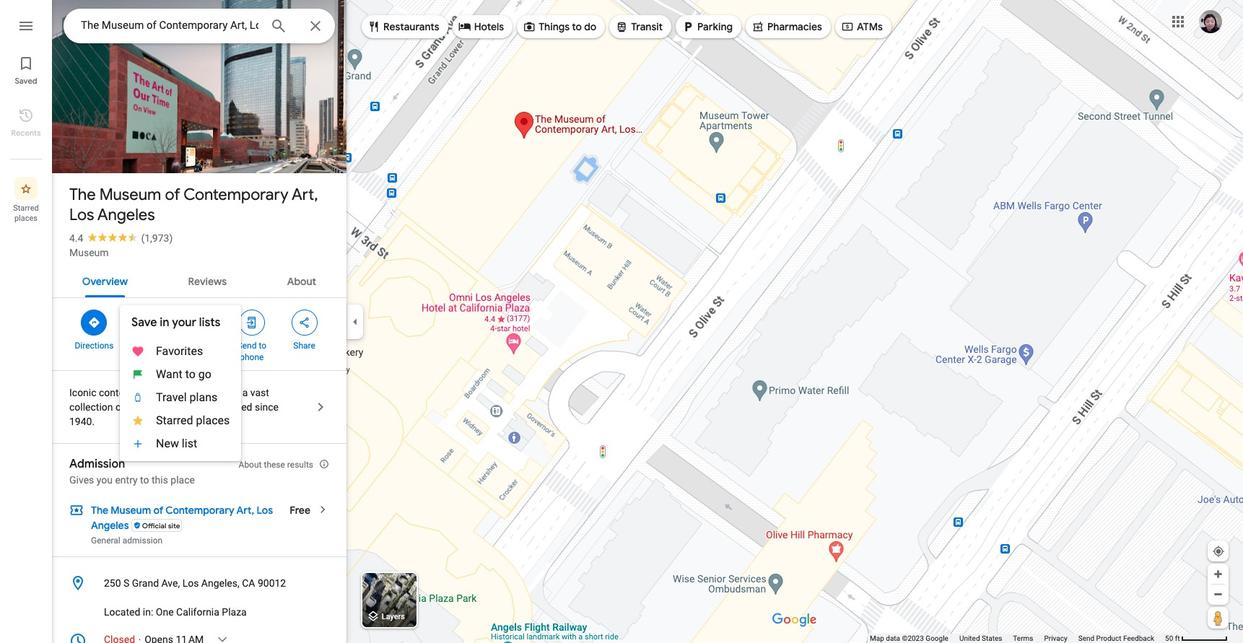 Task type: vqa. For each thing, say whether or not it's contained in the screenshot.


Task type: locate. For each thing, give the bounding box(es) containing it.
8,855
[[89, 143, 117, 157]]

photo of the museum of contemporary art, los angeles image
[[52, 0, 347, 188]]

1 horizontal spatial places
[[196, 414, 230, 427]]

to inside  things to do
[[572, 20, 582, 33]]

send product feedback button
[[1079, 634, 1155, 643]]


[[193, 315, 206, 331]]

collapse side panel image
[[347, 314, 363, 330]]

50
[[1165, 635, 1173, 643]]

0 vertical spatial about
[[287, 275, 316, 288]]

2 vertical spatial los
[[182, 578, 199, 589]]

of
[[165, 185, 180, 205], [116, 401, 125, 413], [153, 504, 163, 517]]

0 horizontal spatial starred places
[[13, 204, 39, 223]]


[[458, 18, 471, 34]]

0 vertical spatial of
[[165, 185, 180, 205]]

museum down 4.4
[[69, 247, 109, 258]]

0 vertical spatial contemporary
[[184, 185, 289, 205]]

places down ""
[[14, 214, 38, 223]]

none field inside the museum of contemporary art, los… field
[[81, 17, 258, 34]]

saved button
[[0, 49, 52, 90]]

save down 
[[137, 341, 156, 351]]

museum up official
[[111, 504, 151, 517]]

angeles,
[[201, 578, 240, 589]]

save for save
[[137, 341, 156, 351]]

share
[[293, 341, 315, 351]]

places inside starred places
[[14, 214, 38, 223]]

4.4 stars image
[[83, 232, 141, 242]]

save left 'in'
[[131, 316, 157, 330]]

save inside actions for the museum of contemporary art, los angeles region
[[137, 341, 156, 351]]

nearby
[[186, 341, 213, 351]]

the up 4.4
[[69, 185, 96, 205]]

0 horizontal spatial art,
[[237, 504, 254, 517]]

about
[[287, 275, 316, 288], [239, 460, 262, 470]]

recents
[[11, 128, 41, 138]]

of up 1,973 reviews element
[[165, 185, 180, 205]]

1 horizontal spatial los
[[182, 578, 199, 589]]

since
[[255, 401, 279, 413]]

a
[[242, 387, 248, 399]]

to left this
[[140, 474, 149, 486]]

ft
[[1175, 635, 1180, 643]]

about inside button
[[287, 275, 316, 288]]

your
[[172, 316, 196, 330]]

map data ©2023 google
[[870, 635, 949, 643]]

product
[[1096, 635, 1122, 643]]

8,855 photos button
[[63, 137, 161, 162]]

transit
[[631, 20, 663, 33]]

museum
[[99, 185, 161, 205], [69, 247, 109, 258], [111, 504, 151, 517]]

california
[[176, 606, 219, 618]]

None field
[[81, 17, 258, 34]]

saved
[[15, 76, 37, 86]]

about left the these
[[239, 460, 262, 470]]

1 vertical spatial the museum of contemporary art, los angeles
[[91, 504, 273, 532]]

plaza
[[222, 606, 247, 618]]

the museum of contemporary art, los angeles
[[69, 185, 318, 225], [91, 504, 273, 532]]

overview button
[[71, 263, 139, 297]]

tab list containing overview
[[52, 263, 347, 297]]

directions
[[75, 341, 114, 351]]

0 vertical spatial starred places
[[13, 204, 39, 223]]

los
[[69, 205, 94, 225], [257, 504, 273, 517], [182, 578, 199, 589]]

send inside button
[[1079, 635, 1095, 643]]

angeles up 4.4 stars image
[[97, 205, 155, 225]]

los right ave,
[[182, 578, 199, 589]]

save
[[131, 316, 157, 330], [137, 341, 156, 351]]

0 horizontal spatial send
[[237, 341, 257, 351]]

restaurants
[[383, 20, 439, 33]]

1 vertical spatial art,
[[237, 504, 254, 517]]

 list
[[0, 0, 52, 643]]

©2023
[[902, 635, 924, 643]]

None search field
[[64, 9, 335, 43]]

places inside radio item
[[196, 414, 230, 427]]

tab list
[[52, 263, 347, 297]]

new list
[[156, 437, 197, 451]]

1 horizontal spatial art,
[[292, 185, 318, 205]]

1 vertical spatial museum
[[69, 247, 109, 258]]

photos
[[120, 143, 156, 157]]

 things to do
[[523, 18, 597, 34]]

50 ft
[[1165, 635, 1180, 643]]

the down you at left bottom
[[91, 504, 108, 517]]

overview
[[82, 275, 128, 288]]

travel plans radio item
[[120, 386, 241, 409]]

zoom out image
[[1213, 589, 1224, 600]]

starred places
[[13, 204, 39, 223], [156, 414, 230, 427]]

about up 
[[287, 275, 316, 288]]

1 vertical spatial places
[[196, 414, 230, 427]]

0 horizontal spatial about
[[239, 460, 262, 470]]

united
[[959, 635, 980, 643]]

1 vertical spatial about
[[239, 460, 262, 470]]

250 s grand ave, los angeles, ca 90012 button
[[52, 569, 347, 598]]

starred down ""
[[13, 204, 39, 213]]

The Museum of Contemporary Art, Los… field
[[64, 9, 335, 43]]

send product feedback
[[1079, 635, 1155, 643]]

about these results
[[239, 460, 313, 470]]

angeles
[[97, 205, 155, 225], [91, 519, 129, 532]]

1 vertical spatial save
[[137, 341, 156, 351]]

0 horizontal spatial places
[[14, 214, 38, 223]]

starred inside  list
[[13, 204, 39, 213]]

want to go radio item
[[120, 363, 241, 386]]

to left do
[[572, 20, 582, 33]]

0 vertical spatial los
[[69, 205, 94, 225]]

parking
[[698, 20, 733, 33]]

1 vertical spatial starred places
[[156, 414, 230, 427]]

grand
[[132, 578, 159, 589]]

1 vertical spatial of
[[116, 401, 125, 413]]


[[841, 18, 854, 34]]

send inside send to phone
[[237, 341, 257, 351]]

send to phone
[[237, 341, 266, 362]]

0 vertical spatial art,
[[292, 185, 318, 205]]

1 horizontal spatial of
[[153, 504, 163, 517]]

0 vertical spatial starred
[[13, 204, 39, 213]]

0 horizontal spatial of
[[116, 401, 125, 413]]

the museum of contemporary art, los angeles up 1,973 reviews element
[[69, 185, 318, 225]]

favorites
[[156, 344, 203, 358]]

1 vertical spatial send
[[1079, 635, 1095, 643]]

send
[[237, 341, 257, 351], [1079, 635, 1095, 643]]

0 vertical spatial the
[[69, 185, 96, 205]]

1 vertical spatial starred
[[156, 414, 193, 427]]

los left the free
[[257, 504, 273, 517]]

starred up new list
[[156, 414, 193, 427]]

 restaurants
[[368, 18, 439, 34]]

los up 4.4
[[69, 205, 94, 225]]

0 vertical spatial send
[[237, 341, 257, 351]]

to
[[572, 20, 582, 33], [259, 341, 266, 351], [185, 368, 196, 381], [140, 474, 149, 486]]

1 horizontal spatial starred places
[[156, 414, 230, 427]]

starred places down works
[[156, 414, 230, 427]]

none search field inside google maps element
[[64, 9, 335, 43]]


[[368, 18, 381, 34]]

layers
[[382, 613, 405, 622]]

museum down photos
[[99, 185, 161, 205]]

the museum of contemporary art, los angeles down place
[[91, 504, 273, 532]]

0 vertical spatial places
[[14, 214, 38, 223]]

states
[[982, 635, 1002, 643]]

vast
[[250, 387, 269, 399]]

travel plans
[[156, 391, 218, 404]]

1 horizontal spatial starred
[[156, 414, 193, 427]]

show open hours for the week image
[[216, 633, 229, 643]]

of down contemporary
[[116, 401, 125, 413]]

this
[[152, 474, 168, 486]]

places down produced
[[196, 414, 230, 427]]

1 horizontal spatial about
[[287, 275, 316, 288]]

1 vertical spatial los
[[257, 504, 273, 517]]

send up phone
[[237, 341, 257, 351]]

want
[[156, 368, 182, 381]]

feedback
[[1123, 635, 1155, 643]]

1 horizontal spatial send
[[1079, 635, 1095, 643]]

new list radio item
[[120, 432, 241, 456]]

to up phone
[[259, 341, 266, 351]]

show your location image
[[1212, 545, 1225, 558]]

0 vertical spatial save
[[131, 316, 157, 330]]

0 horizontal spatial starred
[[13, 204, 39, 213]]

official
[[142, 521, 166, 530]]

place
[[171, 474, 195, 486]]


[[682, 18, 695, 34]]

angeles up general
[[91, 519, 129, 532]]

s
[[123, 578, 130, 589]]

footer
[[870, 634, 1165, 643]]

in
[[160, 316, 169, 330]]

starred places down ""
[[13, 204, 39, 223]]

in:
[[143, 606, 153, 618]]

free
[[290, 504, 310, 517]]

of up official site
[[153, 504, 163, 517]]

save inside menu
[[131, 316, 157, 330]]

send left product
[[1079, 635, 1095, 643]]

list
[[182, 437, 197, 451]]

1 vertical spatial contemporary
[[166, 504, 234, 517]]

1,973 reviews element
[[141, 232, 173, 244]]

to left "go"
[[185, 368, 196, 381]]

footer containing map data ©2023 google
[[870, 634, 1165, 643]]



Task type: describe. For each thing, give the bounding box(es) containing it.
menu image
[[17, 17, 35, 35]]


[[245, 315, 258, 331]]

official site
[[142, 521, 180, 530]]


[[88, 315, 101, 331]]

phone
[[240, 352, 264, 362]]

about for about
[[287, 275, 316, 288]]


[[140, 315, 153, 331]]

starred places inside radio item
[[156, 414, 230, 427]]

actions for the museum of contemporary art, los angeles region
[[52, 298, 347, 370]]

zoom in image
[[1213, 569, 1224, 580]]

located in: one california plaza
[[104, 606, 247, 618]]


[[523, 18, 536, 34]]

2 vertical spatial of
[[153, 504, 163, 517]]

iconic
[[69, 387, 96, 399]]

reviews
[[188, 275, 227, 288]]

travel
[[156, 391, 187, 404]]

0 horizontal spatial los
[[69, 205, 94, 225]]

google account: michele murakami  
(michele.murakami@adept.ai) image
[[1199, 10, 1222, 33]]

1940.
[[69, 416, 95, 427]]

google maps element
[[0, 0, 1243, 643]]

of inside iconic contemporary art museum with a vast collection of multimedia works produced since 1940.
[[116, 401, 125, 413]]

iconic contemporary art museum with a vast collection of multimedia works produced since 1940. button
[[52, 371, 347, 443]]


[[19, 181, 32, 196]]

send for send product feedback
[[1079, 635, 1095, 643]]

want to go
[[156, 368, 211, 381]]

admission
[[123, 536, 163, 546]]

 pharmacies
[[752, 18, 822, 34]]

 parking
[[682, 18, 733, 34]]

save in your lists menu
[[120, 305, 241, 461]]

contemporary
[[99, 387, 162, 399]]

general admission
[[91, 536, 163, 546]]

with
[[221, 387, 240, 399]]

tab list inside google maps element
[[52, 263, 347, 297]]

privacy button
[[1044, 634, 1068, 643]]


[[752, 18, 765, 34]]

privacy
[[1044, 635, 1068, 643]]

one
[[156, 606, 174, 618]]

90012
[[258, 578, 286, 589]]

things
[[539, 20, 570, 33]]

about for about these results
[[239, 460, 262, 470]]

gives you entry to this place
[[69, 474, 195, 486]]

entry
[[115, 474, 138, 486]]

8,855 photos
[[89, 143, 156, 157]]

located in: one california plaza button
[[52, 598, 347, 627]]

4.4
[[69, 232, 83, 244]]

footer inside google maps element
[[870, 634, 1165, 643]]

art
[[164, 387, 177, 399]]

works
[[180, 401, 207, 413]]

to inside radio item
[[185, 368, 196, 381]]

save in your lists
[[131, 316, 221, 330]]

these
[[264, 460, 285, 470]]

250
[[104, 578, 121, 589]]

results
[[287, 460, 313, 470]]

1 vertical spatial angeles
[[91, 519, 129, 532]]

hotels
[[474, 20, 504, 33]]

museum button
[[69, 245, 109, 260]]


[[615, 18, 628, 34]]

ca
[[242, 578, 255, 589]]

data
[[886, 635, 900, 643]]

starred places radio item
[[120, 409, 241, 432]]

50 ft button
[[1165, 635, 1228, 643]]

collection
[[69, 401, 113, 413]]

multimedia
[[127, 401, 178, 413]]

2 horizontal spatial of
[[165, 185, 180, 205]]

about these results image
[[319, 459, 329, 469]]

terms
[[1013, 635, 1034, 643]]

information for the museum of contemporary art, los angeles region
[[52, 569, 347, 643]]

do
[[584, 20, 597, 33]]

iconic contemporary art museum with a vast collection of multimedia works produced since 1940.
[[69, 387, 279, 427]]

reviews button
[[177, 263, 238, 297]]

ave,
[[161, 578, 180, 589]]

hours image
[[69, 632, 87, 643]]

the museum of contemporary art, los angeles main content
[[52, 0, 347, 643]]


[[298, 315, 311, 331]]

admission
[[69, 457, 125, 471]]

250 s grand ave, los angeles, ca 90012
[[104, 578, 286, 589]]

site
[[168, 521, 180, 530]]

located
[[104, 606, 140, 618]]

museum
[[179, 387, 218, 399]]

 hotels
[[458, 18, 504, 34]]

send for send to phone
[[237, 341, 257, 351]]

0 vertical spatial angeles
[[97, 205, 155, 225]]

show street view coverage image
[[1208, 607, 1229, 629]]

save for save in your lists
[[131, 316, 157, 330]]

0 vertical spatial museum
[[99, 185, 161, 205]]

plans
[[190, 391, 218, 404]]

los inside button
[[182, 578, 199, 589]]

go
[[198, 368, 211, 381]]

united states
[[959, 635, 1002, 643]]

terms button
[[1013, 634, 1034, 643]]

0 vertical spatial the museum of contemporary art, los angeles
[[69, 185, 318, 225]]

2 vertical spatial museum
[[111, 504, 151, 517]]

starred inside radio item
[[156, 414, 193, 427]]

to inside send to phone
[[259, 341, 266, 351]]

united states button
[[959, 634, 1002, 643]]

produced
[[210, 401, 252, 413]]

 transit
[[615, 18, 663, 34]]

starred places inside  list
[[13, 204, 39, 223]]

(1,973)
[[141, 232, 173, 244]]

map
[[870, 635, 884, 643]]

favorites radio item
[[120, 340, 241, 363]]

2 horizontal spatial los
[[257, 504, 273, 517]]

gives
[[69, 474, 94, 486]]

1 vertical spatial the
[[91, 504, 108, 517]]

atms
[[857, 20, 883, 33]]



